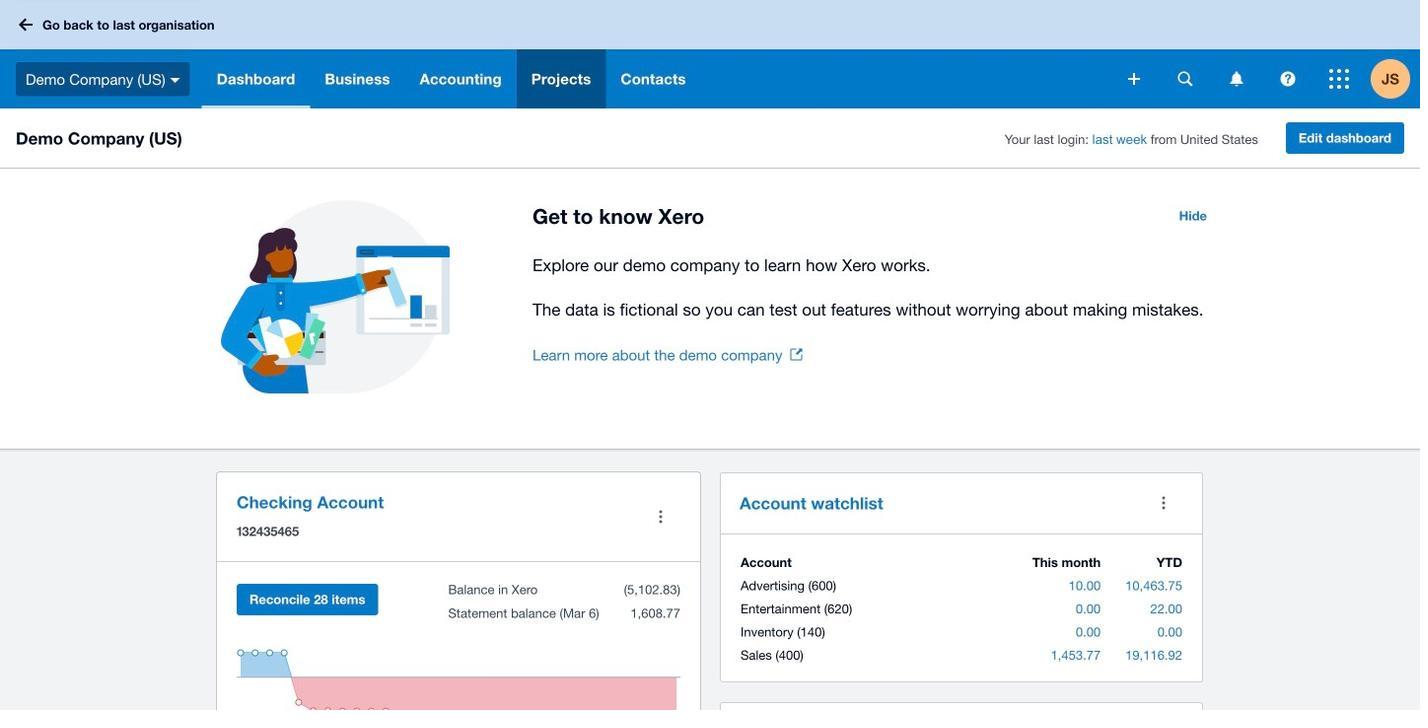 Task type: vqa. For each thing, say whether or not it's contained in the screenshot.
start on the bottom left
no



Task type: describe. For each thing, give the bounding box(es) containing it.
manage menu toggle image
[[641, 497, 681, 537]]

intro banner body element
[[533, 252, 1219, 324]]



Task type: locate. For each thing, give the bounding box(es) containing it.
0 horizontal spatial svg image
[[1178, 72, 1193, 86]]

svg image
[[1178, 72, 1193, 86], [1281, 72, 1296, 86]]

svg image
[[19, 18, 33, 31], [1330, 69, 1350, 89], [1231, 72, 1244, 86], [1129, 73, 1140, 85], [170, 78, 180, 83]]

1 horizontal spatial svg image
[[1281, 72, 1296, 86]]

banner
[[0, 0, 1421, 109]]

2 svg image from the left
[[1281, 72, 1296, 86]]

1 svg image from the left
[[1178, 72, 1193, 86]]



